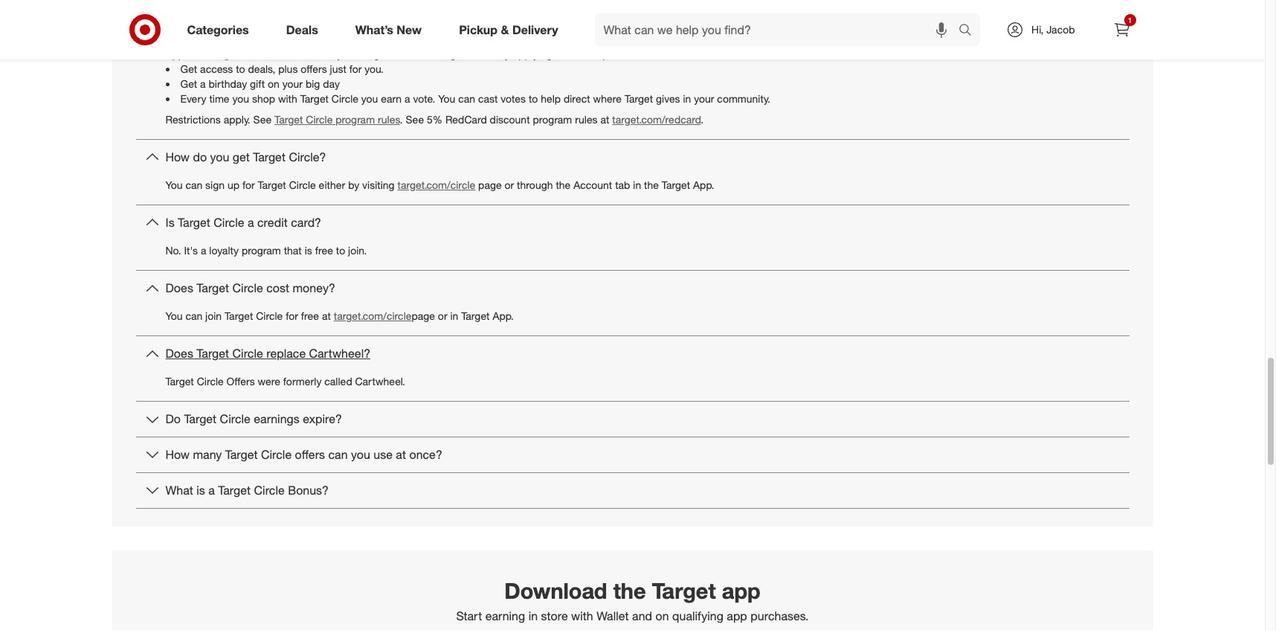 Task type: vqa. For each thing, say whether or not it's contained in the screenshot.
the topmost Wallet
yes



Task type: describe. For each thing, give the bounding box(es) containing it.
here
[[166, 12, 188, 25]]

your right gives
[[694, 92, 714, 105]]

gift
[[250, 77, 265, 90]]

once?
[[409, 447, 442, 462]]

big
[[306, 77, 320, 90]]

of
[[316, 12, 325, 25]]

how many target circle offers can you use at once?
[[166, 447, 442, 462]]

many
[[193, 447, 222, 462]]

do
[[193, 150, 207, 164]]

qualifying
[[672, 608, 724, 623]]

cast
[[478, 92, 498, 105]]

the right tab at top left
[[644, 179, 659, 191]]

with for instantly
[[723, 33, 743, 45]]

by for either
[[348, 179, 359, 191]]

circle down the cost
[[256, 309, 283, 322]]

get access to deals, plus offers just for you. get a birthday gift on your big day every time you shop with target circle you earn a vote. you can cast votes to help direct where target gives in your community.
[[180, 62, 771, 105]]

2 vertical spatial for
[[286, 309, 298, 322]]

your down reward)
[[337, 48, 357, 60]]

target.com/redcard
[[612, 113, 701, 126]]

what's new link
[[343, 13, 440, 46]]

deals link
[[274, 13, 337, 46]]

discount
[[490, 113, 530, 126]]

circle:
[[359, 12, 389, 25]]

in inside get access to deals, plus offers just for you. get a birthday gift on your big day every time you shop with target circle you earn a vote. you can cast votes to help direct where target gives in your community.
[[683, 92, 691, 105]]

jacob
[[1047, 23, 1075, 36]]

online,
[[538, 33, 569, 45]]

you inside how many target circle offers can you use at once? dropdown button
[[351, 447, 370, 462]]

replace
[[266, 346, 306, 361]]

is
[[166, 215, 175, 230]]

time
[[209, 92, 230, 105]]

1 vertical spatial target.com/circle
[[398, 179, 475, 191]]

0 vertical spatial is
[[305, 244, 312, 257]]

target inside 'does target circle replace cartwheel?' dropdown button
[[197, 346, 229, 361]]

can left join in the left of the page
[[186, 309, 202, 322]]

search
[[952, 23, 988, 38]]

1 horizontal spatial program
[[336, 113, 375, 126]]

you.
[[365, 62, 384, 75]]

a inside what is a target circle bonus? 'dropdown button'
[[208, 483, 215, 497]]

visiting
[[362, 179, 395, 191]]

you for does target circle cost money?
[[166, 309, 183, 322]]

1 see from the left
[[253, 113, 272, 126]]

1 get from the top
[[180, 62, 197, 75]]

pickup & delivery link
[[446, 13, 577, 46]]

either
[[319, 179, 345, 191]]

do target circle earnings expire?
[[166, 411, 342, 426]]

where
[[593, 92, 622, 105]]

target.com/redcard link
[[612, 113, 701, 126]]

you inside how do you get target circle? dropdown button
[[210, 150, 229, 164]]

credit
[[257, 215, 288, 230]]

you down birthday
[[232, 92, 249, 105]]

earning
[[486, 608, 525, 623]]

circle up offers
[[232, 346, 263, 361]]

start
[[456, 608, 482, 623]]

to left help in the left of the page
[[529, 92, 538, 105]]

target inside what is a target circle bonus? 'dropdown button'
[[218, 483, 251, 497]]

does target circle cost money?
[[166, 280, 335, 295]]

circle inside 'dropdown button'
[[254, 483, 285, 497]]

here are the perks and benefits of target circle:
[[166, 12, 389, 25]]

can inside dropdown button
[[328, 447, 348, 462]]

with inside download the target app start earning in store with wallet and on qualifying app purchases.
[[571, 608, 593, 623]]

how for how do you get target circle?
[[166, 150, 190, 164]]

0 vertical spatial target.com/circle link
[[212, 48, 289, 60]]

every
[[180, 92, 206, 105]]

target,
[[453, 33, 485, 45]]

offers
[[227, 375, 255, 388]]

categories
[[187, 22, 249, 37]]

were
[[258, 375, 280, 388]]

join.
[[348, 244, 367, 257]]

called
[[325, 375, 352, 388]]

is target circle a credit card?
[[166, 215, 321, 230]]

0 horizontal spatial page
[[412, 309, 435, 322]]

you inside earn 1% (target circle earnings reward) when you shop at target, in-store or online, or continue to save 5% instantly with redcardtm. find your target circle earnings reward in your wallet in the target app or at
[[396, 33, 413, 45]]

what is a target circle bonus? button
[[136, 473, 1130, 508]]

at left target,
[[442, 33, 451, 45]]

it's
[[184, 244, 198, 257]]

instantly
[[682, 33, 721, 45]]

redcard
[[446, 113, 487, 126]]

when
[[368, 33, 393, 45]]

1 vertical spatial app
[[727, 608, 747, 623]]

offers inside dropdown button
[[295, 447, 325, 462]]

circle down circle?
[[289, 179, 316, 191]]

no. it's a loyalty program that is free to join.
[[166, 244, 367, 257]]

up
[[228, 179, 240, 191]]

loyalty
[[209, 244, 239, 257]]

get
[[233, 150, 250, 164]]

2 vertical spatial target.com/circle
[[334, 309, 412, 322]]

join
[[205, 309, 222, 322]]

target inside does target circle cost money? dropdown button
[[197, 280, 229, 295]]

online.
[[702, 48, 732, 60]]

what's new
[[355, 22, 422, 37]]

you left earn
[[361, 92, 378, 105]]

hi,
[[1032, 23, 1044, 36]]

them
[[555, 48, 579, 60]]

1 vertical spatial app.
[[493, 309, 514, 322]]

birthday
[[209, 77, 247, 90]]

categories link
[[174, 13, 268, 46]]

a right it's
[[201, 244, 206, 257]]

0 vertical spatial app
[[722, 577, 761, 604]]

on inside download the target app start earning in store with wallet and on qualifying app purchases.
[[656, 608, 669, 623]]

what is a target circle bonus?
[[166, 483, 329, 497]]

target.com/circle . redeem your target circle earnings reward by applying them to a purchase, in-store or online.
[[212, 48, 732, 60]]

target circle offers were formerly called cartwheel.
[[166, 375, 405, 388]]

how do you get target circle?
[[166, 150, 326, 164]]

cartwheel.
[[355, 375, 405, 388]]

download
[[504, 577, 607, 604]]

help
[[541, 92, 561, 105]]

expire?
[[303, 411, 342, 426]]

the inside download the target app start earning in store with wallet and on qualifying app purchases.
[[613, 577, 646, 604]]

at down 1%
[[200, 48, 209, 60]]

store inside download the target app start earning in store with wallet and on qualifying app purchases.
[[541, 608, 568, 623]]

the right through
[[556, 179, 571, 191]]

is target circle a credit card? button
[[136, 205, 1130, 240]]

0 vertical spatial target.com/circle
[[212, 48, 289, 60]]

the inside earn 1% (target circle earnings reward) when you shop at target, in-store or online, or continue to save 5% instantly with redcardtm. find your target circle earnings reward in your wallet in the target app or at
[[1068, 33, 1083, 45]]

2 see from the left
[[406, 113, 424, 126]]

to inside earn 1% (target circle earnings reward) when you shop at target, in-store or online, or continue to save 5% instantly with redcardtm. find your target circle earnings reward in your wallet in the target app or at
[[627, 33, 636, 45]]

that
[[284, 244, 302, 257]]

redeem
[[295, 48, 334, 60]]

direct
[[564, 92, 590, 105]]

is inside 'dropdown button'
[[197, 483, 205, 497]]

continue
[[584, 33, 624, 45]]

does target circle replace cartwheel?
[[166, 346, 371, 361]]

for inside get access to deals, plus offers just for you. get a birthday gift on your big day every time you shop with target circle you earn a vote. you can cast votes to help direct where target gives in your community.
[[349, 62, 362, 75]]

0 vertical spatial page
[[478, 179, 502, 191]]

your left hi,
[[1003, 33, 1023, 45]]

apply.
[[224, 113, 250, 126]]

&
[[501, 22, 509, 37]]

and inside download the target app start earning in store with wallet and on qualifying app purchases.
[[632, 608, 652, 623]]

circle down offers
[[220, 411, 251, 426]]

5% inside earn 1% (target circle earnings reward) when you shop at target, in-store or online, or continue to save 5% instantly with redcardtm. find your target circle earnings reward in your wallet in the target app or at
[[663, 33, 679, 45]]



Task type: locate. For each thing, give the bounding box(es) containing it.
you left use
[[351, 447, 370, 462]]

rules down direct
[[575, 113, 598, 126]]

0 horizontal spatial wallet
[[597, 608, 629, 623]]

free right 'that' on the left top
[[315, 244, 333, 257]]

at
[[442, 33, 451, 45], [200, 48, 209, 60], [601, 113, 610, 126], [322, 309, 331, 322], [396, 447, 406, 462]]

(target
[[223, 33, 255, 45]]

1 vertical spatial for
[[242, 179, 255, 191]]

target.com/circle link
[[212, 48, 289, 60], [398, 179, 475, 191], [334, 309, 412, 322]]

0 vertical spatial by
[[499, 48, 510, 60]]

shop down gift
[[252, 92, 275, 105]]

the right are
[[208, 12, 223, 25]]

2 rules from the left
[[575, 113, 598, 126]]

1 vertical spatial reward
[[464, 48, 496, 60]]

see
[[253, 113, 272, 126], [406, 113, 424, 126]]

community.
[[717, 92, 771, 105]]

1 horizontal spatial see
[[406, 113, 424, 126]]

earn
[[180, 33, 202, 45]]

through
[[517, 179, 553, 191]]

0 vertical spatial app.
[[693, 179, 715, 191]]

1 vertical spatial offers
[[295, 447, 325, 462]]

circle
[[258, 33, 285, 45], [885, 33, 912, 45], [392, 48, 418, 60], [332, 92, 358, 105], [306, 113, 333, 126], [289, 179, 316, 191], [214, 215, 244, 230], [232, 280, 263, 295], [256, 309, 283, 322], [232, 346, 263, 361], [197, 375, 224, 388], [220, 411, 251, 426], [261, 447, 292, 462], [254, 483, 285, 497]]

benefits
[[276, 12, 313, 25]]

5% right save
[[663, 33, 679, 45]]

does inside dropdown button
[[166, 346, 193, 361]]

can up redcard
[[458, 92, 475, 105]]

0 vertical spatial store
[[500, 33, 523, 45]]

0 vertical spatial does
[[166, 280, 193, 295]]

1 vertical spatial target.com/circle link
[[398, 179, 475, 191]]

how inside how many target circle offers can you use at once? dropdown button
[[166, 447, 190, 462]]

shop
[[416, 33, 439, 45], [252, 92, 275, 105]]

how inside how do you get target circle? dropdown button
[[166, 150, 190, 164]]

circle left bonus?
[[254, 483, 285, 497]]

and left qualifying
[[632, 608, 652, 623]]

1 horizontal spatial with
[[571, 608, 593, 623]]

free
[[315, 244, 333, 257], [301, 309, 319, 322]]

with inside get access to deals, plus offers just for you. get a birthday gift on your big day every time you shop with target circle you earn a vote. you can cast votes to help direct where target gives in your community.
[[278, 92, 297, 105]]

by down &
[[499, 48, 510, 60]]

account
[[574, 179, 612, 191]]

get up every
[[180, 77, 197, 90]]

how left many
[[166, 447, 190, 462]]

1 horizontal spatial is
[[305, 244, 312, 257]]

rules down earn
[[378, 113, 400, 126]]

is right what
[[197, 483, 205, 497]]

shop left target,
[[416, 33, 439, 45]]

can left sign
[[186, 179, 202, 191]]

1 horizontal spatial for
[[286, 309, 298, 322]]

a
[[594, 48, 600, 60], [200, 77, 206, 90], [405, 92, 410, 105], [248, 215, 254, 230], [201, 244, 206, 257], [208, 483, 215, 497]]

shop inside earn 1% (target circle earnings reward) when you shop at target, in-store or online, or continue to save 5% instantly with redcardtm. find your target circle earnings reward in your wallet in the target app or at
[[416, 33, 439, 45]]

a up every
[[200, 77, 206, 90]]

. up plus
[[289, 48, 292, 60]]

app
[[166, 48, 185, 60]]

app
[[722, 577, 761, 604], [727, 608, 747, 623]]

on inside get access to deals, plus offers just for you. get a birthday gift on your big day every time you shop with target circle you earn a vote. you can cast votes to help direct where target gives in your community.
[[268, 77, 280, 90]]

on
[[268, 77, 280, 90], [656, 608, 669, 623]]

access
[[200, 62, 233, 75]]

reward)
[[330, 33, 365, 45]]

or
[[526, 33, 535, 45], [571, 33, 581, 45], [187, 48, 197, 60], [690, 48, 699, 60], [505, 179, 514, 191], [438, 309, 447, 322]]

store down the download
[[541, 608, 568, 623]]

page
[[478, 179, 502, 191], [412, 309, 435, 322]]

app up purchases.
[[722, 577, 761, 604]]

0 horizontal spatial shop
[[252, 92, 275, 105]]

2 horizontal spatial program
[[533, 113, 572, 126]]

at right use
[[396, 447, 406, 462]]

in inside download the target app start earning in store with wallet and on qualifying app purchases.
[[529, 608, 538, 623]]

votes
[[501, 92, 526, 105]]

target inside do target circle earnings expire? dropdown button
[[184, 411, 217, 426]]

target.com/circle link down (target
[[212, 48, 289, 60]]

target inside how many target circle offers can you use at once? dropdown button
[[225, 447, 258, 462]]

and right the perks
[[255, 12, 273, 25]]

does for does target circle replace cartwheel?
[[166, 346, 193, 361]]

1 vertical spatial shop
[[252, 92, 275, 105]]

circle left the cost
[[232, 280, 263, 295]]

1 horizontal spatial by
[[499, 48, 510, 60]]

reward down target,
[[464, 48, 496, 60]]

cost
[[266, 280, 289, 295]]

does
[[166, 280, 193, 295], [166, 346, 193, 361]]

0 horizontal spatial is
[[197, 483, 205, 497]]

does for does target circle cost money?
[[166, 280, 193, 295]]

1 vertical spatial page
[[412, 309, 435, 322]]

is right 'that' on the left top
[[305, 244, 312, 257]]

wallet inside download the target app start earning in store with wallet and on qualifying app purchases.
[[597, 608, 629, 623]]

the right the download
[[613, 577, 646, 604]]

1 vertical spatial with
[[278, 92, 297, 105]]

with up online.
[[723, 33, 743, 45]]

for right just
[[349, 62, 362, 75]]

see down the vote.
[[406, 113, 424, 126]]

0 horizontal spatial program
[[242, 244, 281, 257]]

1 horizontal spatial on
[[656, 608, 669, 623]]

offers down redeem
[[301, 62, 327, 75]]

circle?
[[289, 150, 326, 164]]

at down money?
[[322, 309, 331, 322]]

circle left offers
[[197, 375, 224, 388]]

how for how many target circle offers can you use at once?
[[166, 447, 190, 462]]

you for how do you get target circle?
[[166, 179, 183, 191]]

2 get from the top
[[180, 77, 197, 90]]

offers up bonus?
[[295, 447, 325, 462]]

reward inside earn 1% (target circle earnings reward) when you shop at target, in-store or online, or continue to save 5% instantly with redcardtm. find your target circle earnings reward in your wallet in the target app or at
[[957, 33, 989, 45]]

1 vertical spatial and
[[632, 608, 652, 623]]

0 horizontal spatial with
[[278, 92, 297, 105]]

app right qualifying
[[727, 608, 747, 623]]

5% down the vote.
[[427, 113, 443, 126]]

1 vertical spatial you
[[166, 179, 183, 191]]

you right 'do' at the left top of the page
[[210, 150, 229, 164]]

1 horizontal spatial wallet
[[1026, 33, 1054, 45]]

wallet inside earn 1% (target circle earnings reward) when you shop at target, in-store or online, or continue to save 5% instantly with redcardtm. find your target circle earnings reward in your wallet in the target app or at
[[1026, 33, 1054, 45]]

2 vertical spatial with
[[571, 608, 593, 623]]

you can sign up for target circle either by visiting target.com/circle page or through the account tab in the target app.
[[166, 179, 715, 191]]

use
[[374, 447, 393, 462]]

for right up
[[242, 179, 255, 191]]

target.com/circle down (target
[[212, 48, 289, 60]]

rules
[[378, 113, 400, 126], [575, 113, 598, 126]]

2 how from the top
[[166, 447, 190, 462]]

1 vertical spatial wallet
[[597, 608, 629, 623]]

target inside download the target app start earning in store with wallet and on qualifying app purchases.
[[652, 577, 716, 604]]

offers inside get access to deals, plus offers just for you. get a birthday gift on your big day every time you shop with target circle you earn a vote. you can cast votes to help direct where target gives in your community.
[[301, 62, 327, 75]]

what
[[166, 483, 193, 497]]

0 vertical spatial on
[[268, 77, 280, 90]]

by
[[499, 48, 510, 60], [348, 179, 359, 191]]

circle down do target circle earnings expire?
[[261, 447, 292, 462]]

you right the vote.
[[438, 92, 455, 105]]

0 horizontal spatial .
[[289, 48, 292, 60]]

earnings inside dropdown button
[[254, 411, 300, 426]]

0 vertical spatial how
[[166, 150, 190, 164]]

1 vertical spatial 5%
[[427, 113, 443, 126]]

a inside "is target circle a credit card?" dropdown button
[[248, 215, 254, 230]]

by for reward
[[499, 48, 510, 60]]

1 vertical spatial free
[[301, 309, 319, 322]]

to up birthday
[[236, 62, 245, 75]]

What can we help you find? suggestions appear below search field
[[595, 13, 963, 46]]

circle down day
[[332, 92, 358, 105]]

store up applying
[[500, 33, 523, 45]]

target.com/circle link for money?
[[334, 309, 412, 322]]

with down the download
[[571, 608, 593, 623]]

.
[[289, 48, 292, 60], [400, 113, 403, 126], [701, 113, 704, 126]]

restrictions apply. see target circle program rules . see 5% redcard discount program rules at target.com/redcard .
[[166, 113, 704, 126]]

on left qualifying
[[656, 608, 669, 623]]

day
[[323, 77, 340, 90]]

to up purchase, at the top of the page
[[627, 33, 636, 45]]

0 vertical spatial with
[[723, 33, 743, 45]]

1 vertical spatial does
[[166, 346, 193, 361]]

cartwheel?
[[309, 346, 371, 361]]

applying
[[513, 48, 553, 60]]

you can join target circle for free at target.com/circle page or in target app.
[[166, 309, 514, 322]]

store
[[500, 33, 523, 45], [663, 48, 687, 60], [541, 608, 568, 623]]

a left credit
[[248, 215, 254, 230]]

0 horizontal spatial store
[[500, 33, 523, 45]]

store inside earn 1% (target circle earnings reward) when you shop at target, in-store or online, or continue to save 5% instantly with redcardtm. find your target circle earnings reward in your wallet in the target app or at
[[500, 33, 523, 45]]

no.
[[166, 244, 181, 257]]

a down continue
[[594, 48, 600, 60]]

card?
[[291, 215, 321, 230]]

0 horizontal spatial in-
[[487, 33, 500, 45]]

0 vertical spatial offers
[[301, 62, 327, 75]]

earnings
[[287, 33, 327, 45], [914, 33, 954, 45], [421, 48, 461, 60], [254, 411, 300, 426]]

. down earn
[[400, 113, 403, 126]]

1 vertical spatial how
[[166, 447, 190, 462]]

2 vertical spatial you
[[166, 309, 183, 322]]

sign
[[205, 179, 225, 191]]

1 horizontal spatial store
[[541, 608, 568, 623]]

0 vertical spatial shop
[[416, 33, 439, 45]]

circle left search 'button'
[[885, 33, 912, 45]]

see right apply. on the top left of the page
[[253, 113, 272, 126]]

1 vertical spatial in-
[[651, 48, 663, 60]]

0 vertical spatial 5%
[[663, 33, 679, 45]]

in- left &
[[487, 33, 500, 45]]

circle down big
[[306, 113, 333, 126]]

circle inside get access to deals, plus offers just for you. get a birthday gift on your big day every time you shop with target circle you earn a vote. you can cast votes to help direct where target gives in your community.
[[332, 92, 358, 105]]

1 does from the top
[[166, 280, 193, 295]]

1 horizontal spatial in-
[[651, 48, 663, 60]]

at down where
[[601, 113, 610, 126]]

0 vertical spatial wallet
[[1026, 33, 1054, 45]]

tab
[[615, 179, 630, 191]]

you
[[396, 33, 413, 45], [232, 92, 249, 105], [361, 92, 378, 105], [210, 150, 229, 164], [351, 447, 370, 462]]

earn 1% (target circle earnings reward) when you shop at target, in-store or online, or continue to save 5% instantly with redcardtm. find your target circle earnings reward in your wallet in the target app or at
[[166, 33, 1115, 60]]

1 horizontal spatial reward
[[957, 33, 989, 45]]

0 horizontal spatial 5%
[[427, 113, 443, 126]]

program down help in the left of the page
[[533, 113, 572, 126]]

you left join in the left of the page
[[166, 309, 183, 322]]

target.com/circle link up cartwheel?
[[334, 309, 412, 322]]

circle up loyalty on the left of the page
[[214, 215, 244, 230]]

in- down save
[[651, 48, 663, 60]]

program down day
[[336, 113, 375, 126]]

. down online.
[[701, 113, 704, 126]]

0 vertical spatial reward
[[957, 33, 989, 45]]

does down no.
[[166, 280, 193, 295]]

5%
[[663, 33, 679, 45], [427, 113, 443, 126]]

how many target circle offers can you use at once? button
[[136, 437, 1130, 472]]

2 horizontal spatial store
[[663, 48, 687, 60]]

0 horizontal spatial by
[[348, 179, 359, 191]]

does up do
[[166, 346, 193, 361]]

gives
[[656, 92, 680, 105]]

what's
[[355, 22, 393, 37]]

0 horizontal spatial app.
[[493, 309, 514, 322]]

0 horizontal spatial and
[[255, 12, 273, 25]]

0 vertical spatial in-
[[487, 33, 500, 45]]

to right them at the left of page
[[582, 48, 591, 60]]

1 horizontal spatial and
[[632, 608, 652, 623]]

2 vertical spatial target.com/circle link
[[334, 309, 412, 322]]

2 vertical spatial store
[[541, 608, 568, 623]]

your right find
[[830, 33, 850, 45]]

1
[[1128, 16, 1132, 25]]

the right hi,
[[1068, 33, 1083, 45]]

you right when
[[396, 33, 413, 45]]

0 horizontal spatial on
[[268, 77, 280, 90]]

free down money?
[[301, 309, 319, 322]]

1 vertical spatial by
[[348, 179, 359, 191]]

0 horizontal spatial for
[[242, 179, 255, 191]]

0 vertical spatial for
[[349, 62, 362, 75]]

on right gift
[[268, 77, 280, 90]]

wallet right search 'button'
[[1026, 33, 1054, 45]]

1 horizontal spatial shop
[[416, 33, 439, 45]]

0 vertical spatial get
[[180, 62, 197, 75]]

with inside earn 1% (target circle earnings reward) when you shop at target, in-store or online, or continue to save 5% instantly with redcardtm. find your target circle earnings reward in your wallet in the target app or at
[[723, 33, 743, 45]]

1 horizontal spatial page
[[478, 179, 502, 191]]

with for shop
[[278, 92, 297, 105]]

in- inside earn 1% (target circle earnings reward) when you shop at target, in-store or online, or continue to save 5% instantly with redcardtm. find your target circle earnings reward in your wallet in the target app or at
[[487, 33, 500, 45]]

1 horizontal spatial rules
[[575, 113, 598, 126]]

save
[[639, 33, 660, 45]]

are
[[191, 12, 205, 25]]

how do you get target circle? button
[[136, 140, 1130, 175]]

pickup
[[459, 22, 498, 37]]

for down the cost
[[286, 309, 298, 322]]

deals
[[286, 22, 318, 37]]

target.com/circle right visiting
[[398, 179, 475, 191]]

2 horizontal spatial .
[[701, 113, 704, 126]]

1 horizontal spatial .
[[400, 113, 403, 126]]

program down credit
[[242, 244, 281, 257]]

1 vertical spatial store
[[663, 48, 687, 60]]

a right what
[[208, 483, 215, 497]]

you up is
[[166, 179, 183, 191]]

by right either
[[348, 179, 359, 191]]

2 does from the top
[[166, 346, 193, 361]]

purchases.
[[751, 608, 809, 623]]

0 vertical spatial free
[[315, 244, 333, 257]]

a right earn
[[405, 92, 410, 105]]

target.com/circle
[[212, 48, 289, 60], [398, 179, 475, 191], [334, 309, 412, 322]]

target inside "is target circle a credit card?" dropdown button
[[178, 215, 210, 230]]

circle down new
[[392, 48, 418, 60]]

pickup & delivery
[[459, 22, 558, 37]]

redcardtm.
[[746, 33, 804, 45]]

target.com/circle link right visiting
[[398, 179, 475, 191]]

get
[[180, 62, 197, 75], [180, 77, 197, 90]]

does target circle replace cartwheel? button
[[136, 336, 1130, 371]]

get down "app"
[[180, 62, 197, 75]]

new
[[397, 22, 422, 37]]

formerly
[[283, 375, 322, 388]]

target.com/circle link for target
[[398, 179, 475, 191]]

can inside get access to deals, plus offers just for you. get a birthday gift on your big day every time you shop with target circle you earn a vote. you can cast votes to help direct where target gives in your community.
[[458, 92, 475, 105]]

0 horizontal spatial see
[[253, 113, 272, 126]]

1 vertical spatial on
[[656, 608, 669, 623]]

at inside dropdown button
[[396, 447, 406, 462]]

1 how from the top
[[166, 150, 190, 164]]

target inside how do you get target circle? dropdown button
[[253, 150, 286, 164]]

money?
[[293, 280, 335, 295]]

your down plus
[[283, 77, 303, 90]]

0 horizontal spatial reward
[[464, 48, 496, 60]]

how left 'do' at the left top of the page
[[166, 150, 190, 164]]

shop inside get access to deals, plus offers just for you. get a birthday gift on your big day every time you shop with target circle you earn a vote. you can cast votes to help direct where target gives in your community.
[[252, 92, 275, 105]]

1 vertical spatial get
[[180, 77, 197, 90]]

restrictions
[[166, 113, 221, 126]]

target circle program rules link
[[275, 113, 400, 126]]

to
[[627, 33, 636, 45], [582, 48, 591, 60], [236, 62, 245, 75], [529, 92, 538, 105], [336, 244, 345, 257]]

0 vertical spatial you
[[438, 92, 455, 105]]

just
[[330, 62, 347, 75]]

vote.
[[413, 92, 435, 105]]

target.com/circle up cartwheel?
[[334, 309, 412, 322]]

app.
[[693, 179, 715, 191], [493, 309, 514, 322]]

2 horizontal spatial with
[[723, 33, 743, 45]]

1 horizontal spatial 5%
[[663, 33, 679, 45]]

0 horizontal spatial rules
[[378, 113, 400, 126]]

circle down "here are the perks and benefits of target circle:"
[[258, 33, 285, 45]]

2 horizontal spatial for
[[349, 62, 362, 75]]

0 vertical spatial and
[[255, 12, 273, 25]]

does inside dropdown button
[[166, 280, 193, 295]]

you inside get access to deals, plus offers just for you. get a birthday gift on your big day every time you shop with target circle you earn a vote. you can cast votes to help direct where target gives in your community.
[[438, 92, 455, 105]]

1 rules from the left
[[378, 113, 400, 126]]

1 horizontal spatial app.
[[693, 179, 715, 191]]

to left join.
[[336, 244, 345, 257]]

1 vertical spatial is
[[197, 483, 205, 497]]



